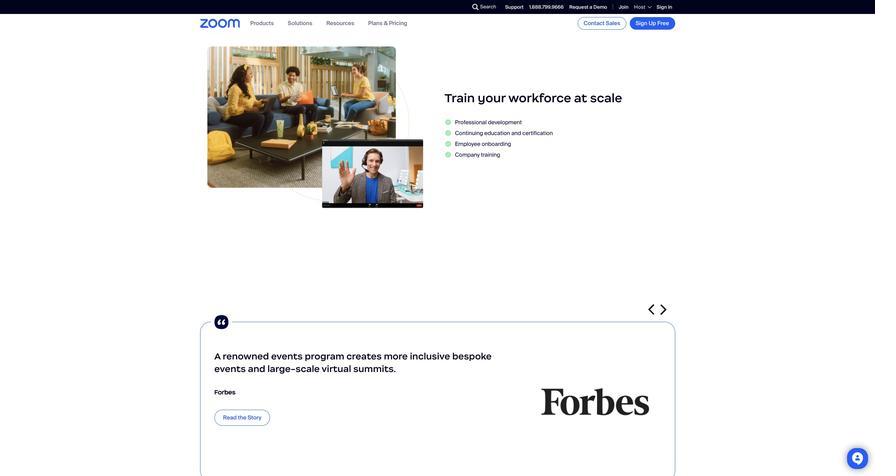 Task type: locate. For each thing, give the bounding box(es) containing it.
plans
[[368, 20, 383, 27]]

education
[[485, 130, 510, 137]]

1 horizontal spatial sign
[[657, 4, 667, 10]]

development
[[488, 119, 522, 126]]

0 vertical spatial scale
[[590, 91, 623, 106]]

sign left up
[[636, 20, 648, 27]]

None search field
[[447, 1, 474, 13]]

up
[[649, 20, 656, 27]]

&
[[384, 20, 388, 27]]

1 horizontal spatial scale
[[590, 91, 623, 106]]

scale right at
[[590, 91, 623, 106]]

workforce
[[509, 91, 572, 106]]

1 vertical spatial sign
[[636, 20, 648, 27]]

products
[[250, 20, 274, 27]]

sign left in
[[657, 4, 667, 10]]

contact
[[584, 20, 605, 27]]

request
[[570, 4, 589, 10]]

events down a
[[214, 364, 246, 375]]

read
[[223, 415, 237, 422]]

contact sales
[[584, 20, 621, 27]]

employee onboarding
[[455, 141, 511, 148]]

a renowned events program creates more inclusive bespoke events and large-scale virtual summits.
[[214, 351, 492, 375]]

search image
[[472, 4, 479, 10], [472, 4, 479, 10]]

sign for sign in
[[657, 4, 667, 10]]

1 vertical spatial scale
[[296, 364, 320, 375]]

1 horizontal spatial and
[[512, 130, 521, 137]]

0 horizontal spatial and
[[248, 364, 265, 375]]

1 horizontal spatial events
[[271, 351, 303, 362]]

search
[[480, 3, 496, 10]]

resources button
[[327, 20, 354, 27]]

and down development
[[512, 130, 521, 137]]

story
[[248, 415, 262, 422]]

solutions button
[[288, 20, 313, 27]]

resources
[[327, 20, 354, 27]]

0 horizontal spatial sign
[[636, 20, 648, 27]]

0 vertical spatial sign
[[657, 4, 667, 10]]

read the story link
[[214, 410, 270, 426]]

professional
[[455, 119, 487, 126]]

scale down program
[[296, 364, 320, 375]]

employee
[[455, 141, 481, 148]]

sign
[[657, 4, 667, 10], [636, 20, 648, 27]]

and
[[512, 130, 521, 137], [248, 364, 265, 375]]

0 vertical spatial events
[[271, 351, 303, 362]]

train your workforce at scale
[[445, 91, 623, 106]]

scale
[[590, 91, 623, 106], [296, 364, 320, 375]]

certification
[[523, 130, 553, 137]]

1 vertical spatial and
[[248, 364, 265, 375]]

host button
[[635, 4, 651, 10]]

onboarding
[[482, 141, 511, 148]]

events
[[271, 351, 303, 362], [214, 364, 246, 375]]

the
[[238, 415, 247, 422]]

sales
[[606, 20, 621, 27]]

join
[[619, 4, 629, 10]]

training
[[481, 152, 501, 159]]

events up 'large-' at bottom
[[271, 351, 303, 362]]

at
[[574, 91, 588, 106]]

scale inside the train your workforce at scale tab panel
[[590, 91, 623, 106]]

host
[[635, 4, 646, 10]]

contact sales link
[[578, 17, 627, 30]]

0 horizontal spatial events
[[214, 364, 246, 375]]

company training
[[455, 152, 501, 159]]

testimonialcarouselitemblockproxy-1 element
[[200, 312, 675, 477]]

support
[[506, 4, 524, 10]]

company
[[455, 152, 480, 159]]

forbes
[[214, 389, 236, 397]]

0 horizontal spatial scale
[[296, 364, 320, 375]]

and down renowned at the bottom left
[[248, 364, 265, 375]]

request a demo link
[[570, 4, 608, 10]]

0 vertical spatial and
[[512, 130, 521, 137]]

a
[[214, 351, 221, 362]]

more
[[384, 351, 408, 362]]



Task type: vqa. For each thing, say whether or not it's contained in the screenshot.
Professional at right top
yes



Task type: describe. For each thing, give the bounding box(es) containing it.
and inside the train your workforce at scale tab panel
[[512, 130, 521, 137]]

renowned
[[223, 351, 269, 362]]

inclusive
[[410, 351, 450, 362]]

free
[[658, 20, 670, 27]]

in
[[668, 4, 673, 10]]

demo
[[594, 4, 608, 10]]

train your workforce at scale tab panel
[[200, 27, 675, 235]]

plans & pricing
[[368, 20, 407, 27]]

forbes logo image
[[530, 336, 661, 468]]

a
[[590, 4, 593, 10]]

support link
[[506, 4, 524, 10]]

read the story
[[223, 415, 262, 422]]

next slide image
[[661, 305, 667, 315]]

scale inside 'a renowned events program creates more inclusive bespoke events and large-scale virtual summits.'
[[296, 364, 320, 375]]

your
[[478, 91, 506, 106]]

continuing
[[455, 130, 483, 137]]

professional development
[[455, 119, 522, 126]]

continuing education and certification
[[455, 130, 553, 137]]

products button
[[250, 20, 274, 27]]

1.888.799.9666
[[529, 4, 564, 10]]

bespoke
[[453, 351, 492, 362]]

sign up free
[[636, 20, 670, 27]]

and inside 'a renowned events program creates more inclusive bespoke events and large-scale virtual summits.'
[[248, 364, 265, 375]]

zoom logo image
[[200, 19, 240, 28]]

sign in
[[657, 4, 673, 10]]

join link
[[619, 4, 629, 10]]

sign in link
[[657, 4, 673, 10]]

large-
[[268, 364, 296, 375]]

virtual
[[322, 364, 351, 375]]

train
[[445, 91, 475, 106]]

sign for sign up free
[[636, 20, 648, 27]]

pricing
[[389, 20, 407, 27]]

request a demo
[[570, 4, 608, 10]]

program
[[305, 351, 345, 362]]

webinar training image
[[200, 41, 431, 214]]

1 vertical spatial events
[[214, 364, 246, 375]]

testimonial icon image
[[211, 312, 232, 333]]

summits.
[[354, 364, 396, 375]]

plans & pricing link
[[368, 20, 407, 27]]

creates
[[347, 351, 382, 362]]

previous slide image
[[649, 305, 655, 315]]

solutions
[[288, 20, 313, 27]]

1.888.799.9666 link
[[529, 4, 564, 10]]

sign up free link
[[630, 17, 675, 30]]



